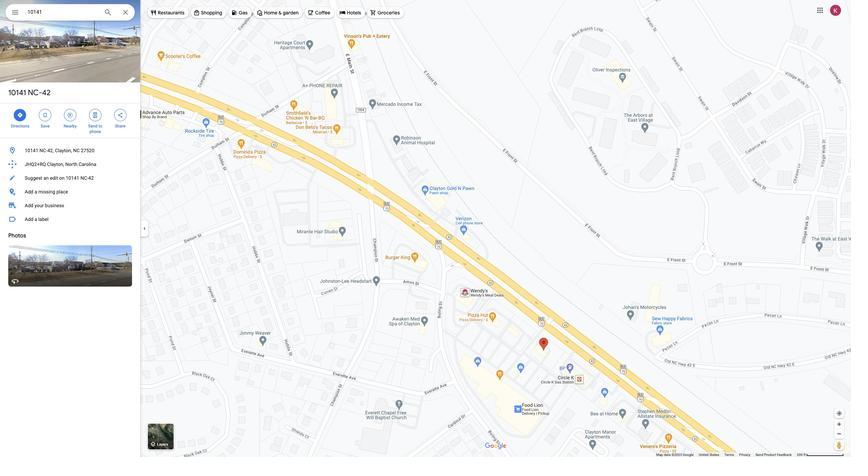 Task type: describe. For each thing, give the bounding box(es) containing it.
phone
[[90, 129, 101, 134]]

nc- for 42,
[[39, 148, 47, 153]]

data
[[664, 454, 671, 457]]

home & garden button
[[254, 4, 303, 21]]

a for label
[[35, 217, 37, 222]]

suggest an edit on 10141 nc-42 button
[[0, 171, 140, 185]]

jhq2+rq
[[25, 162, 46, 167]]

states
[[710, 454, 720, 457]]

privacy button
[[740, 453, 751, 458]]

missing
[[38, 189, 55, 195]]

10141 for 10141 nc-42, clayton, nc 27520
[[25, 148, 38, 153]]


[[11, 8, 19, 17]]

place
[[56, 189, 68, 195]]

google maps element
[[0, 0, 852, 458]]

label
[[38, 217, 49, 222]]

united
[[699, 454, 709, 457]]

on
[[59, 176, 65, 181]]

10141 field
[[6, 4, 135, 21]]

hotels
[[347, 10, 361, 16]]

show street view coverage image
[[835, 440, 845, 451]]

nc- for 42
[[28, 88, 42, 98]]

0 vertical spatial 42
[[42, 88, 51, 98]]

send product feedback button
[[756, 453, 792, 458]]


[[42, 112, 48, 119]]

add a label
[[25, 217, 49, 222]]

save
[[41, 124, 50, 129]]

terms
[[725, 454, 735, 457]]

united states button
[[699, 453, 720, 458]]

an
[[44, 176, 49, 181]]

edit
[[50, 176, 58, 181]]

collapse side panel image
[[141, 225, 148, 233]]

restaurants
[[158, 10, 185, 16]]

zoom in image
[[837, 422, 842, 427]]

directions
[[11, 124, 29, 129]]

©2023
[[672, 454, 683, 457]]

42 inside button
[[88, 176, 94, 181]]

jhq2+rq clayton, north carolina button
[[0, 158, 140, 171]]

add a missing place
[[25, 189, 68, 195]]

nc- inside suggest an edit on 10141 nc-42 button
[[80, 176, 88, 181]]

home
[[264, 10, 278, 16]]

business
[[45, 203, 64, 209]]

add for add a missing place
[[25, 189, 33, 195]]

your
[[35, 203, 44, 209]]

photos
[[8, 233, 26, 240]]

10141 inside button
[[66, 176, 79, 181]]

none field inside '10141' field
[[28, 8, 98, 16]]

gas
[[239, 10, 248, 16]]

privacy
[[740, 454, 751, 457]]


[[17, 112, 23, 119]]

product
[[765, 454, 777, 457]]



Task type: vqa. For each thing, say whether or not it's contained in the screenshot.
4040 to the middle
no



Task type: locate. For each thing, give the bounding box(es) containing it.
suggest an edit on 10141 nc-42
[[25, 176, 94, 181]]

0 horizontal spatial 42
[[42, 88, 51, 98]]

a for missing
[[35, 189, 37, 195]]

groceries
[[378, 10, 400, 16]]

10141 nc-42 main content
[[0, 0, 140, 458]]

add a label button
[[0, 213, 140, 226]]


[[92, 112, 98, 119]]

0 horizontal spatial send
[[88, 124, 98, 129]]

0 vertical spatial 10141
[[8, 88, 26, 98]]

1 vertical spatial clayton,
[[47, 162, 64, 167]]

send inside send to phone
[[88, 124, 98, 129]]

add
[[25, 189, 33, 195], [25, 203, 33, 209], [25, 217, 33, 222]]

send inside button
[[756, 454, 764, 457]]

jhq2+rq clayton, north carolina
[[25, 162, 96, 167]]

restaurants button
[[148, 4, 189, 21]]

feedback
[[778, 454, 792, 457]]

send for send to phone
[[88, 124, 98, 129]]

send up phone
[[88, 124, 98, 129]]

2 add from the top
[[25, 203, 33, 209]]

clayton, up edit
[[47, 162, 64, 167]]

1 vertical spatial send
[[756, 454, 764, 457]]

42
[[42, 88, 51, 98], [88, 176, 94, 181]]

27520
[[81, 148, 94, 153]]

3 add from the top
[[25, 217, 33, 222]]

a left label on the left top
[[35, 217, 37, 222]]

a
[[35, 189, 37, 195], [35, 217, 37, 222]]

200 ft button
[[798, 454, 845, 457]]

send to phone
[[88, 124, 102, 134]]

send
[[88, 124, 98, 129], [756, 454, 764, 457]]

footer containing map data ©2023 google
[[657, 453, 798, 458]]

groceries button
[[368, 4, 404, 21]]

zoom out image
[[837, 432, 842, 437]]

send left product
[[756, 454, 764, 457]]

 button
[[6, 4, 25, 22]]

1 vertical spatial 10141
[[25, 148, 38, 153]]

10141 nc-42
[[8, 88, 51, 98]]

10141 for 10141 nc-42
[[8, 88, 26, 98]]

terms button
[[725, 453, 735, 458]]

footer
[[657, 453, 798, 458]]

0 vertical spatial a
[[35, 189, 37, 195]]

1 a from the top
[[35, 189, 37, 195]]

shopping
[[201, 10, 222, 16]]

1 add from the top
[[25, 189, 33, 195]]

1 horizontal spatial send
[[756, 454, 764, 457]]

map
[[657, 454, 664, 457]]

10141
[[8, 88, 26, 98], [25, 148, 38, 153], [66, 176, 79, 181]]

nc- down the carolina
[[80, 176, 88, 181]]

clayton, inside 'jhq2+rq clayton, north carolina' button
[[47, 162, 64, 167]]

share
[[115, 124, 126, 129]]

carolina
[[79, 162, 96, 167]]

42,
[[47, 148, 54, 153]]

layers
[[157, 443, 168, 447]]

2 a from the top
[[35, 217, 37, 222]]

add left label on the left top
[[25, 217, 33, 222]]

suggest
[[25, 176, 42, 181]]

0 vertical spatial nc-
[[28, 88, 42, 98]]

clayton, right 42,
[[55, 148, 72, 153]]

send for send product feedback
[[756, 454, 764, 457]]

united states
[[699, 454, 720, 457]]

clayton,
[[55, 148, 72, 153], [47, 162, 64, 167]]

10141 nc-42, clayton, nc 27520 button
[[0, 144, 140, 158]]

add for add your business
[[25, 203, 33, 209]]

10141 right on
[[66, 176, 79, 181]]

200 ft
[[798, 454, 806, 457]]

google
[[683, 454, 694, 457]]

add a missing place button
[[0, 185, 140, 199]]

add your business
[[25, 203, 64, 209]]

42 down the carolina
[[88, 176, 94, 181]]

nc- up "jhq2+rq"
[[39, 148, 47, 153]]

send product feedback
[[756, 454, 792, 457]]

shopping button
[[191, 4, 227, 21]]

a left missing in the top left of the page
[[35, 189, 37, 195]]

map data ©2023 google
[[657, 454, 694, 457]]

home & garden
[[264, 10, 299, 16]]

nc
[[73, 148, 80, 153]]

 search field
[[6, 4, 135, 22]]

google account: kenny nguyen  
(kenny.nguyen@adept.ai) image
[[831, 5, 842, 16]]

1 vertical spatial 42
[[88, 176, 94, 181]]

10141 nc-42, clayton, nc 27520
[[25, 148, 94, 153]]

gas button
[[229, 4, 252, 21]]

42 up 
[[42, 88, 51, 98]]

&
[[279, 10, 282, 16]]

1 horizontal spatial 42
[[88, 176, 94, 181]]

footer inside the google maps element
[[657, 453, 798, 458]]

show your location image
[[837, 411, 843, 417]]

ft
[[804, 454, 806, 457]]

add for add a label
[[25, 217, 33, 222]]

2 vertical spatial 10141
[[66, 176, 79, 181]]

10141 inside "button"
[[25, 148, 38, 153]]

garden
[[283, 10, 299, 16]]

0 vertical spatial add
[[25, 189, 33, 195]]

hotels button
[[337, 4, 365, 21]]

0 vertical spatial clayton,
[[55, 148, 72, 153]]

1 vertical spatial a
[[35, 217, 37, 222]]

2 vertical spatial nc-
[[80, 176, 88, 181]]

actions for 10141 nc-42 region
[[0, 104, 140, 138]]

0 vertical spatial send
[[88, 124, 98, 129]]

add left your
[[25, 203, 33, 209]]

add your business link
[[0, 199, 140, 213]]

1 vertical spatial nc-
[[39, 148, 47, 153]]

coffee
[[315, 10, 331, 16]]

nearby
[[64, 124, 77, 129]]

200
[[798, 454, 803, 457]]

2 vertical spatial add
[[25, 217, 33, 222]]

10141 up "jhq2+rq"
[[25, 148, 38, 153]]

to
[[99, 124, 102, 129]]

clayton, inside 10141 nc-42, clayton, nc 27520 "button"
[[55, 148, 72, 153]]


[[117, 112, 123, 119]]

1 vertical spatial add
[[25, 203, 33, 209]]


[[67, 112, 73, 119]]

nc- up 
[[28, 88, 42, 98]]

add down suggest
[[25, 189, 33, 195]]

north
[[65, 162, 77, 167]]

10141 up 
[[8, 88, 26, 98]]

None field
[[28, 8, 98, 16]]

nc- inside 10141 nc-42, clayton, nc 27520 "button"
[[39, 148, 47, 153]]

nc-
[[28, 88, 42, 98], [39, 148, 47, 153], [80, 176, 88, 181]]

coffee button
[[305, 4, 335, 21]]



